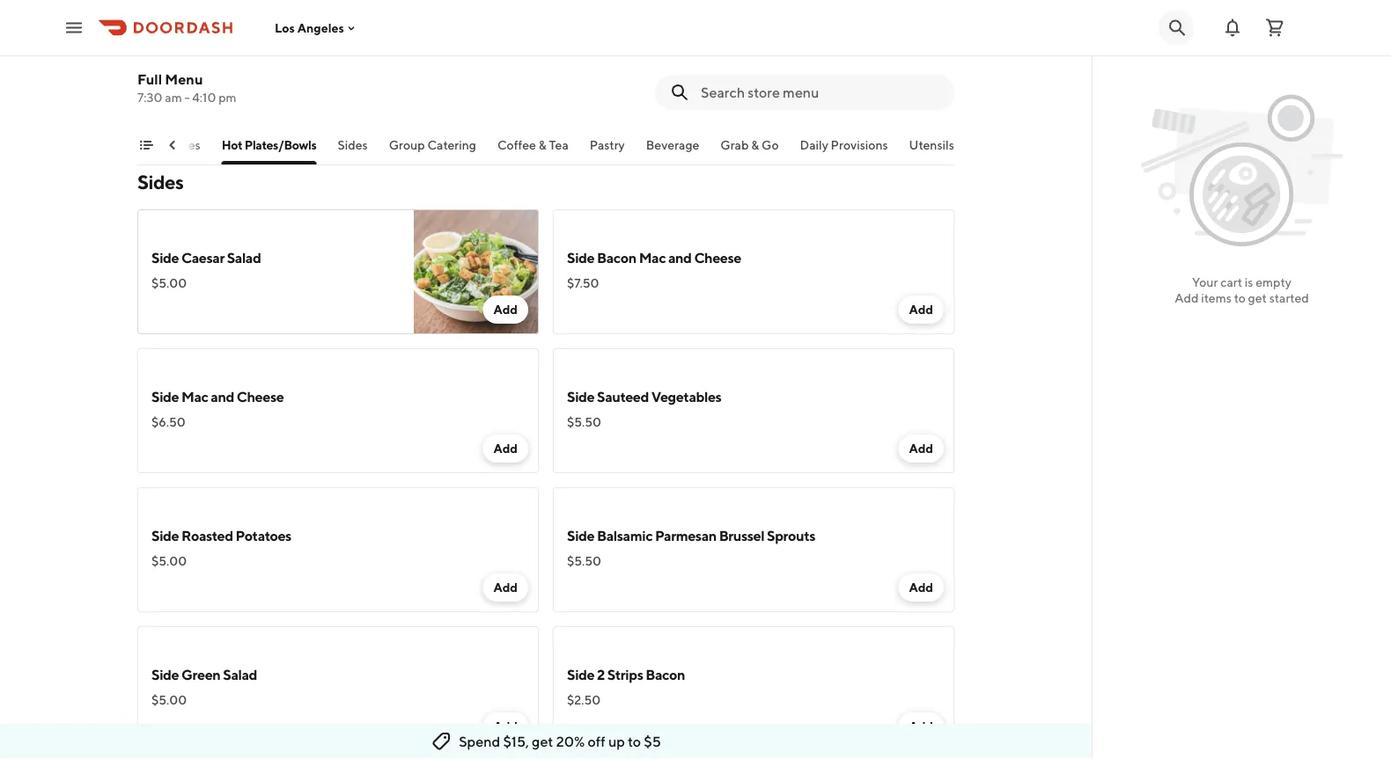 Task type: vqa. For each thing, say whether or not it's contained in the screenshot.


Task type: locate. For each thing, give the bounding box(es) containing it.
& inside coffee & tea button
[[539, 138, 547, 152]]

&
[[263, 93, 271, 107], [539, 138, 547, 152], [752, 138, 760, 152]]

1 horizontal spatial sides
[[338, 138, 368, 152]]

beverage button
[[647, 136, 700, 165]]

0 horizontal spatial mac
[[181, 389, 208, 406]]

sides down sandwiches button
[[137, 171, 183, 194]]

side bacon mac and cheese
[[567, 250, 741, 266]]

caesar
[[181, 250, 224, 266]]

vegetables
[[651, 389, 722, 406]]

0 vertical spatial and
[[242, 75, 263, 90]]

& left 'fresh'
[[263, 93, 271, 107]]

2 $5.00 from the top
[[151, 554, 187, 569]]

bacon
[[597, 250, 637, 266], [646, 667, 685, 684]]

side for side 2 strips bacon
[[567, 667, 595, 684]]

sides
[[338, 138, 368, 152], [137, 171, 183, 194]]

tomato
[[236, 40, 278, 55]]

spend
[[459, 734, 500, 751]]

20%
[[556, 734, 585, 751]]

1 $5.50 from the top
[[567, 415, 602, 430]]

2 left strips
[[597, 667, 605, 684]]

$5.50 for balsamic
[[567, 554, 602, 569]]

side sauteed vegetables
[[567, 389, 722, 406]]

sandwiches
[[134, 138, 201, 152]]

side for side green salad
[[151, 667, 179, 684]]

$5.00 down caesar
[[151, 276, 187, 291]]

your
[[1192, 275, 1218, 290]]

add button for side balsamic parmesan brussel sprouts
[[899, 574, 944, 602]]

get right $15,
[[532, 734, 553, 751]]

with left choice in the right of the page
[[736, 40, 760, 55]]

& inside grab & go button
[[752, 138, 760, 152]]

side roasted potatoes
[[151, 528, 291, 545]]

coffee & tea
[[498, 138, 569, 152]]

sandwiches button
[[134, 136, 201, 165]]

$6.50
[[151, 415, 186, 430]]

2 down 14 at the top
[[567, 58, 574, 72]]

to down the cart
[[1234, 291, 1246, 306]]

sauteed
[[597, 389, 649, 406]]

mac
[[639, 250, 666, 266], [181, 389, 208, 406]]

potatoes
[[236, 528, 291, 545]]

provisions
[[831, 138, 889, 152]]

zucchini,
[[199, 58, 248, 72]]

get
[[1248, 291, 1267, 306], [532, 734, 553, 751]]

1 vertical spatial get
[[532, 734, 553, 751]]

full menu 7:30 am - 4:10 pm
[[137, 71, 237, 105]]

& left tea
[[539, 138, 547, 152]]

& inside warm vegetable quinoa bowl garlic roasted tomato quinoa, topped with sautéed zucchini, mushroom, onions, peppers, potato and brussel sprouts, served with sliced avocado & fresh spicy salsa.
[[263, 93, 271, 107]]

2 vertical spatial $5.00
[[151, 694, 187, 708]]

1 vertical spatial 2
[[597, 667, 605, 684]]

add inside the your cart is empty add items to get started
[[1175, 291, 1199, 306]]

hot plates/bowls
[[222, 138, 317, 152]]

add for side bacon mac and cheese
[[909, 302, 933, 317]]

parmesan
[[655, 528, 717, 545]]

grab & go
[[721, 138, 779, 152]]

roasted left potatoes
[[181, 528, 233, 545]]

1 horizontal spatial &
[[539, 138, 547, 152]]

$5.50
[[567, 415, 602, 430], [567, 554, 602, 569]]

& left the go
[[752, 138, 760, 152]]

$5.00 for caesar
[[151, 276, 187, 291]]

vegetable
[[192, 17, 256, 34]]

salad right caesar
[[227, 250, 261, 266]]

los
[[275, 20, 295, 35]]

add for side sauteed vegetables
[[909, 442, 933, 456]]

items
[[1201, 291, 1232, 306]]

pastry
[[590, 138, 625, 152]]

1 vertical spatial $5.50
[[567, 554, 602, 569]]

1 horizontal spatial bacon
[[646, 667, 685, 684]]

1 horizontal spatial with
[[371, 40, 396, 55]]

1 vertical spatial bacon
[[646, 667, 685, 684]]

7:30
[[137, 90, 162, 105]]

add
[[1175, 291, 1199, 306], [494, 302, 518, 317], [909, 302, 933, 317], [494, 442, 518, 456], [909, 442, 933, 456], [494, 581, 518, 595], [909, 581, 933, 595], [494, 720, 518, 734], [909, 720, 933, 734]]

notification bell image
[[1222, 17, 1243, 38]]

onions,
[[316, 58, 356, 72]]

to for items
[[1234, 291, 1246, 306]]

salad right green
[[223, 667, 257, 684]]

2 horizontal spatial and
[[668, 250, 692, 266]]

2 inside 14 hour smoked bbq brisket, with choice of 2 sides
[[567, 58, 574, 72]]

side for side bacon mac and cheese
[[567, 250, 595, 266]]

get inside the your cart is empty add items to get started
[[1248, 291, 1267, 306]]

1 vertical spatial salad
[[223, 667, 257, 684]]

2 horizontal spatial with
[[736, 40, 760, 55]]

$15.95
[[151, 79, 189, 93]]

with right 'topped'
[[371, 40, 396, 55]]

sides down salsa.
[[338, 138, 368, 152]]

sides button
[[338, 136, 368, 165]]

scroll menu navigation left image
[[166, 138, 180, 152]]

1 vertical spatial to
[[628, 734, 641, 751]]

0 horizontal spatial bacon
[[597, 250, 637, 266]]

0 vertical spatial mac
[[639, 250, 666, 266]]

los angeles button
[[275, 20, 358, 35]]

up
[[608, 734, 625, 751]]

quinoa
[[259, 17, 305, 34]]

0 vertical spatial roasted
[[187, 40, 234, 55]]

0 horizontal spatial 2
[[567, 58, 574, 72]]

green
[[181, 667, 221, 684]]

add for side mac and cheese
[[494, 442, 518, 456]]

0 horizontal spatial and
[[211, 389, 234, 406]]

hot
[[222, 138, 243, 152]]

14
[[567, 40, 579, 55]]

$5.50 down balsamic
[[567, 554, 602, 569]]

$5.00
[[151, 276, 187, 291], [151, 554, 187, 569], [151, 694, 187, 708]]

$5.00 down green
[[151, 694, 187, 708]]

bbq brisket plate image
[[830, 0, 955, 120]]

tea
[[549, 138, 569, 152]]

add for side green salad
[[494, 720, 518, 734]]

show menu categories image
[[139, 138, 153, 152]]

add button for side 2 strips bacon
[[899, 713, 944, 741]]

started
[[1270, 291, 1309, 306]]

cart
[[1221, 275, 1243, 290]]

0 vertical spatial salad
[[227, 250, 261, 266]]

cheese
[[694, 250, 741, 266], [237, 389, 284, 406]]

salad for side caesar salad
[[227, 250, 261, 266]]

0 horizontal spatial sides
[[137, 171, 183, 194]]

to inside the your cart is empty add items to get started
[[1234, 291, 1246, 306]]

your cart is empty add items to get started
[[1175, 275, 1309, 306]]

group catering
[[389, 138, 477, 152]]

0 horizontal spatial cheese
[[237, 389, 284, 406]]

bacon up $7.50
[[597, 250, 637, 266]]

1 horizontal spatial to
[[1234, 291, 1246, 306]]

0 horizontal spatial &
[[263, 93, 271, 107]]

-
[[184, 90, 190, 105]]

beverage
[[647, 138, 700, 152]]

1 horizontal spatial get
[[1248, 291, 1267, 306]]

sautéed
[[151, 58, 196, 72]]

1 vertical spatial sides
[[137, 171, 183, 194]]

2 $5.50 from the top
[[567, 554, 602, 569]]

$5.00 for roasted
[[151, 554, 187, 569]]

to for up
[[628, 734, 641, 751]]

2 vertical spatial and
[[211, 389, 234, 406]]

side
[[151, 250, 179, 266], [567, 250, 595, 266], [151, 389, 179, 406], [567, 389, 595, 406], [151, 528, 179, 545], [567, 528, 595, 545], [151, 667, 179, 684], [567, 667, 595, 684]]

2 horizontal spatial &
[[752, 138, 760, 152]]

1 $5.00 from the top
[[151, 276, 187, 291]]

add button for side roasted potatoes
[[483, 574, 528, 602]]

1 vertical spatial mac
[[181, 389, 208, 406]]

roasted
[[187, 40, 234, 55], [181, 528, 233, 545]]

and
[[242, 75, 263, 90], [668, 250, 692, 266], [211, 389, 234, 406]]

smoked
[[612, 40, 658, 55]]

grab & go button
[[721, 136, 779, 165]]

$5.00 down side roasted potatoes
[[151, 554, 187, 569]]

1 vertical spatial $5.00
[[151, 554, 187, 569]]

sprouts
[[767, 528, 815, 545]]

with
[[371, 40, 396, 55], [736, 40, 760, 55], [151, 93, 176, 107]]

pm
[[219, 90, 237, 105]]

side 2 strips bacon
[[567, 667, 685, 684]]

3 $5.00 from the top
[[151, 694, 187, 708]]

1 horizontal spatial cheese
[[694, 250, 741, 266]]

0 vertical spatial 2
[[567, 58, 574, 72]]

bowl
[[308, 17, 339, 34]]

$5.50 down "sauteed"
[[567, 415, 602, 430]]

0 vertical spatial $5.00
[[151, 276, 187, 291]]

side mac and cheese
[[151, 389, 284, 406]]

$5
[[644, 734, 661, 751]]

add for side 2 strips bacon
[[909, 720, 933, 734]]

get down is
[[1248, 291, 1267, 306]]

bacon right strips
[[646, 667, 685, 684]]

0 horizontal spatial to
[[628, 734, 641, 751]]

garlic
[[151, 40, 185, 55]]

1 horizontal spatial and
[[242, 75, 263, 90]]

with down "peppers," on the top of page
[[151, 93, 176, 107]]

is
[[1245, 275, 1254, 290]]

roasted inside warm vegetable quinoa bowl garlic roasted tomato quinoa, topped with sautéed zucchini, mushroom, onions, peppers, potato and brussel sprouts, served with sliced avocado & fresh spicy salsa.
[[187, 40, 234, 55]]

add button for side mac and cheese
[[483, 435, 528, 463]]

0 vertical spatial cheese
[[694, 250, 741, 266]]

open menu image
[[63, 17, 85, 38]]

0 vertical spatial $5.50
[[567, 415, 602, 430]]

14 hour smoked bbq brisket, with choice of 2 sides
[[567, 40, 814, 72]]

0 vertical spatial get
[[1248, 291, 1267, 306]]

of
[[802, 40, 814, 55]]

los angeles
[[275, 20, 344, 35]]

and inside warm vegetable quinoa bowl garlic roasted tomato quinoa, topped with sautéed zucchini, mushroom, onions, peppers, potato and brussel sprouts, served with sliced avocado & fresh spicy salsa.
[[242, 75, 263, 90]]

go
[[762, 138, 779, 152]]

0 horizontal spatial get
[[532, 734, 553, 751]]

add button for side bacon mac and cheese
[[899, 296, 944, 324]]

Item Search search field
[[701, 83, 941, 102]]

2
[[567, 58, 574, 72], [597, 667, 605, 684]]

0 vertical spatial to
[[1234, 291, 1246, 306]]

plates/bowls
[[245, 138, 317, 152]]

to right up
[[628, 734, 641, 751]]

roasted up 'zucchini,'
[[187, 40, 234, 55]]



Task type: describe. For each thing, give the bounding box(es) containing it.
empty
[[1256, 275, 1292, 290]]

grab
[[721, 138, 749, 152]]

strips
[[607, 667, 643, 684]]

$15,
[[503, 734, 529, 751]]

warm
[[151, 17, 190, 34]]

$5.50 for sauteed
[[567, 415, 602, 430]]

1 horizontal spatial 2
[[597, 667, 605, 684]]

daily provisions
[[801, 138, 889, 152]]

catering
[[428, 138, 477, 152]]

brisket,
[[691, 40, 733, 55]]

topped
[[328, 40, 369, 55]]

salad for side green salad
[[223, 667, 257, 684]]

group catering button
[[389, 136, 477, 165]]

potato
[[203, 75, 240, 90]]

side for side sauteed vegetables
[[567, 389, 595, 406]]

sliced
[[178, 93, 211, 107]]

1 vertical spatial cheese
[[237, 389, 284, 406]]

1 horizontal spatial mac
[[639, 250, 666, 266]]

am
[[165, 90, 182, 105]]

add button for side sauteed vegetables
[[899, 435, 944, 463]]

quinoa,
[[281, 40, 326, 55]]

0 items, open order cart image
[[1265, 17, 1286, 38]]

brussel
[[719, 528, 765, 545]]

side for side mac and cheese
[[151, 389, 179, 406]]

spend $15, get 20% off up to $5
[[459, 734, 661, 751]]

warm vegetable quinoa bowl garlic roasted tomato quinoa, topped with sautéed zucchini, mushroom, onions, peppers, potato and brussel sprouts, served with sliced avocado & fresh spicy salsa.
[[151, 17, 396, 107]]

0 vertical spatial sides
[[338, 138, 368, 152]]

coffee & tea button
[[498, 136, 569, 165]]

& for grab & go
[[752, 138, 760, 152]]

daily provisions button
[[801, 136, 889, 165]]

pastry button
[[590, 136, 625, 165]]

& for coffee & tea
[[539, 138, 547, 152]]

mushroom,
[[251, 58, 313, 72]]

0 vertical spatial bacon
[[597, 250, 637, 266]]

daily
[[801, 138, 829, 152]]

brussel
[[266, 75, 306, 90]]

hour
[[582, 40, 610, 55]]

choice
[[763, 40, 800, 55]]

1 vertical spatial and
[[668, 250, 692, 266]]

side balsamic parmesan brussel sprouts
[[567, 528, 815, 545]]

coffee
[[498, 138, 537, 152]]

menu
[[165, 71, 203, 88]]

side for side balsamic parmesan brussel sprouts
[[567, 528, 595, 545]]

utensils
[[910, 138, 955, 152]]

0 horizontal spatial with
[[151, 93, 176, 107]]

side caesar salad
[[151, 250, 261, 266]]

side for side roasted potatoes
[[151, 528, 179, 545]]

utensils button
[[910, 136, 955, 165]]

$2.50
[[567, 694, 601, 708]]

peppers,
[[151, 75, 200, 90]]

group
[[389, 138, 425, 152]]

salsa.
[[335, 93, 365, 107]]

4:10
[[192, 90, 216, 105]]

full
[[137, 71, 162, 88]]

off
[[588, 734, 606, 751]]

add button for side green salad
[[483, 713, 528, 741]]

warm vegetable quinoa bowl image
[[414, 0, 539, 120]]

1 vertical spatial roasted
[[181, 528, 233, 545]]

avocado
[[213, 93, 261, 107]]

with inside 14 hour smoked bbq brisket, with choice of 2 sides
[[736, 40, 760, 55]]

$7.50
[[567, 276, 599, 291]]

sprouts,
[[308, 75, 353, 90]]

add for side balsamic parmesan brussel sprouts
[[909, 581, 933, 595]]

side caesar salad image
[[414, 210, 539, 335]]

bbq
[[661, 40, 689, 55]]

fresh
[[274, 93, 302, 107]]

side for side caesar salad
[[151, 250, 179, 266]]

side green salad
[[151, 667, 257, 684]]

sides
[[577, 58, 605, 72]]

add for side roasted potatoes
[[494, 581, 518, 595]]

spicy
[[304, 93, 333, 107]]

served
[[355, 75, 393, 90]]

angeles
[[297, 20, 344, 35]]

$5.00 for green
[[151, 694, 187, 708]]

balsamic
[[597, 528, 653, 545]]



